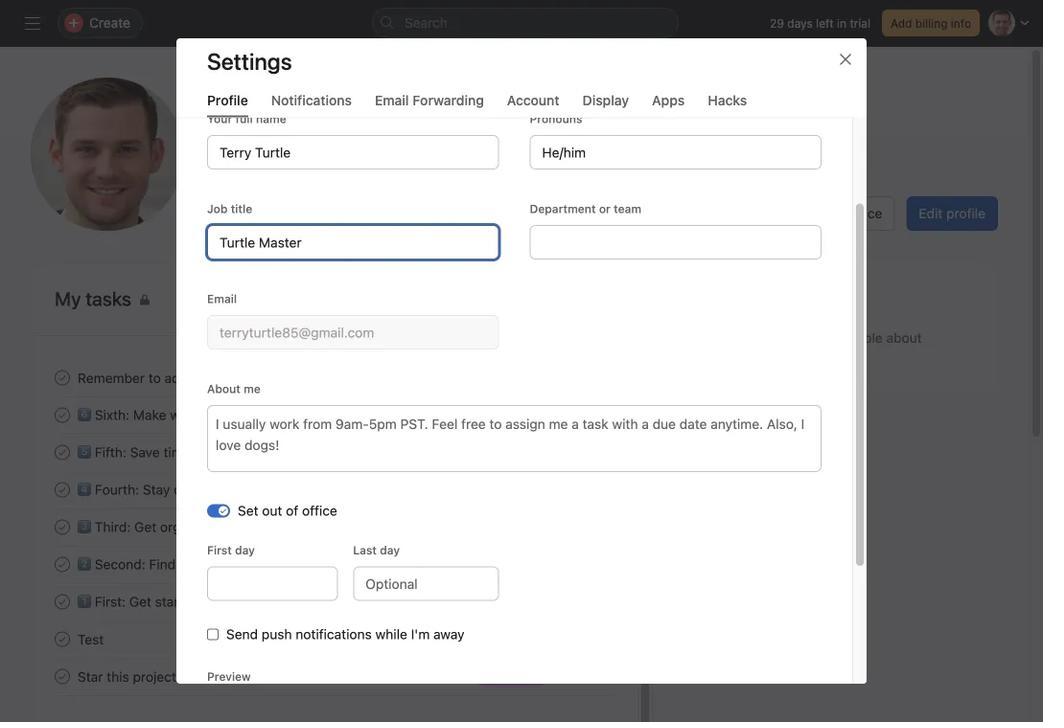 Task type: describe. For each thing, give the bounding box(es) containing it.
2️⃣ second: find the layout that's right for you
[[78, 557, 358, 573]]

0 vertical spatial for
[[302, 370, 319, 386]]

close image
[[838, 52, 853, 67]]

Third-person pronouns (e.g. she/her/hers) text field
[[530, 135, 822, 170]]

stay
[[143, 482, 170, 498]]

last day
[[353, 544, 400, 558]]

1 vertical spatial work
[[293, 482, 323, 498]]

asana
[[312, 445, 349, 460]]

to inside the 'use this space to tell people about yourself.'
[[802, 330, 815, 346]]

push
[[262, 627, 292, 643]]

first:
[[95, 594, 126, 610]]

star this project
[[78, 670, 176, 685]]

email for email forwarding
[[375, 92, 409, 108]]

completed image for remember to add discussion topics for the next meeting
[[51, 367, 74, 390]]

display
[[583, 92, 629, 108]]

full
[[235, 112, 253, 126]]

star
[[78, 670, 103, 685]]

trial
[[850, 16, 871, 30]]

set out of office button
[[770, 197, 895, 231]]

search button
[[372, 8, 679, 38]]

your
[[207, 112, 232, 126]]

profile
[[946, 206, 986, 221]]

left
[[816, 16, 834, 30]]

4️⃣
[[78, 482, 91, 498]]

completed image for 6️⃣
[[51, 404, 74, 427]]

meeting
[[377, 370, 427, 386]]

add
[[164, 370, 188, 386]]

2 vertical spatial of
[[286, 503, 298, 519]]

terryturtle85@gmail.com link
[[374, 164, 529, 185]]

apps
[[652, 92, 685, 108]]

terry turtle
[[215, 121, 362, 157]]

day for last day
[[380, 544, 400, 558]]

billing
[[916, 16, 948, 30]]

set out of office inside button
[[783, 206, 882, 221]]

tasks
[[262, 594, 295, 610]]

test
[[78, 632, 104, 648]]

completed image for 2️⃣
[[51, 554, 74, 577]]

add billing info
[[891, 16, 971, 30]]

this for star
[[107, 670, 129, 685]]

0 vertical spatial the
[[323, 370, 343, 386]]

oct
[[552, 671, 571, 684]]

job title
[[207, 202, 252, 216]]

completed checkbox for 5️⃣
[[51, 442, 74, 465]]

i'm
[[411, 627, 430, 643]]

office inside button
[[847, 206, 882, 221]]

local
[[284, 166, 313, 182]]

sections
[[255, 519, 307, 535]]

hacks
[[708, 92, 747, 108]]

completed checkbox for remember
[[51, 367, 74, 390]]

1:1
[[596, 671, 610, 684]]

away
[[433, 627, 465, 643]]

terryturtle85 / maria 1:1
[[484, 671, 610, 684]]

completed checkbox for 4️⃣ fourth: stay on top of incoming work
[[51, 479, 74, 502]]

people
[[841, 330, 883, 346]]

about
[[886, 330, 922, 346]]

apps button
[[652, 92, 685, 117]]

out inside button
[[807, 206, 827, 221]]

notifications
[[271, 92, 352, 108]]

profile
[[207, 92, 248, 108]]

5️⃣ fifth: save time by collaborating in asana
[[78, 445, 349, 460]]

using
[[203, 594, 236, 610]]

job
[[207, 202, 228, 216]]

me
[[244, 383, 261, 396]]

your full name
[[207, 112, 286, 126]]

Send push notifications while I'm away checkbox
[[207, 629, 219, 641]]

about
[[207, 383, 241, 396]]

find
[[149, 557, 176, 573]]

started
[[155, 594, 199, 610]]

fourth:
[[95, 482, 139, 498]]

account
[[507, 92, 560, 108]]

first day
[[207, 544, 255, 558]]

completed checkbox for 3️⃣
[[51, 516, 74, 539]]

incoming
[[233, 482, 290, 498]]

29
[[770, 16, 784, 30]]

1 vertical spatial out
[[262, 503, 282, 519]]

use
[[708, 330, 732, 346]]

terryturtle85 / maria 1:1 link
[[476, 668, 610, 687]]

or
[[599, 202, 611, 216]]

edit
[[919, 206, 943, 221]]

I usually work from 9am-5pm PST. Feel free to assign me a task with a due date anytime. Also, I love dogs! text field
[[207, 406, 822, 473]]

you
[[336, 557, 358, 573]]

that's
[[244, 557, 279, 573]]

remember to add discussion topics for the next meeting
[[78, 370, 427, 386]]

notifications
[[296, 627, 372, 643]]

1 vertical spatial the
[[179, 557, 199, 573]]

right
[[283, 557, 311, 573]]



Task type: vqa. For each thing, say whether or not it's contained in the screenshot.
for
yes



Task type: locate. For each thing, give the bounding box(es) containing it.
fifth:
[[95, 445, 126, 460]]

completed checkbox left "4️⃣"
[[51, 479, 74, 502]]

completed image for 1️⃣
[[51, 591, 74, 614]]

days
[[788, 16, 813, 30]]

5 completed image from the top
[[51, 591, 74, 614]]

set out of office
[[783, 206, 882, 221], [238, 503, 337, 519]]

completed image left "test"
[[51, 629, 74, 652]]

1 day from the left
[[235, 544, 255, 558]]

with
[[225, 519, 251, 535]]

1 completed image from the top
[[51, 367, 74, 390]]

4 completed image from the top
[[51, 666, 74, 689]]

completed image for 4️⃣
[[51, 479, 74, 502]]

oct 19 – 26
[[552, 671, 615, 684]]

layout
[[203, 557, 240, 573]]

1 horizontal spatial out
[[807, 206, 827, 221]]

0 vertical spatial office
[[847, 206, 882, 221]]

out
[[807, 206, 827, 221], [262, 503, 282, 519]]

0 horizontal spatial time
[[164, 445, 191, 460]]

day for first day
[[235, 544, 255, 558]]

completed checkbox for 1️⃣
[[51, 591, 74, 614]]

email inside button
[[375, 92, 409, 108]]

of left the edit
[[831, 206, 844, 221]]

0 horizontal spatial day
[[235, 544, 255, 558]]

search
[[405, 15, 448, 31]]

1 horizontal spatial this
[[735, 330, 758, 346]]

4 completed image from the top
[[51, 554, 74, 577]]

make
[[133, 407, 166, 423]]

4 completed checkbox from the top
[[51, 516, 74, 539]]

of right top
[[217, 482, 229, 498]]

collaborating
[[213, 445, 293, 460]]

work
[[170, 407, 200, 423], [293, 482, 323, 498]]

yourself.
[[708, 351, 760, 367]]

my
[[240, 594, 259, 610]]

set inside button
[[783, 206, 804, 221]]

wednesday
[[552, 409, 615, 422]]

terryturtle85@gmail.com
[[374, 166, 529, 182]]

2 horizontal spatial of
[[831, 206, 844, 221]]

/
[[556, 671, 560, 684]]

get right third:
[[134, 519, 156, 535]]

get right first:
[[129, 594, 151, 610]]

1 horizontal spatial office
[[847, 206, 882, 221]]

third:
[[95, 519, 131, 535]]

day down with
[[235, 544, 255, 558]]

office left the edit
[[847, 206, 882, 221]]

completed checkbox for 2️⃣
[[51, 554, 74, 577]]

1 vertical spatial completed checkbox
[[51, 629, 74, 652]]

5 completed checkbox from the top
[[51, 554, 74, 577]]

Completed checkbox
[[51, 479, 74, 502], [51, 629, 74, 652], [51, 666, 74, 689]]

team
[[614, 202, 642, 216]]

0 vertical spatial email
[[375, 92, 409, 108]]

26
[[600, 671, 615, 684]]

0 horizontal spatial this
[[107, 670, 129, 685]]

completed image left "2️⃣"
[[51, 554, 74, 577]]

the
[[323, 370, 343, 386], [179, 557, 199, 573]]

0 horizontal spatial set out of office
[[238, 503, 337, 519]]

0 horizontal spatial out
[[262, 503, 282, 519]]

to left tell
[[802, 330, 815, 346]]

completed image
[[51, 367, 74, 390], [51, 442, 74, 465], [51, 629, 74, 652], [51, 666, 74, 689]]

to left add
[[148, 370, 161, 386]]

3 completed image from the top
[[51, 629, 74, 652]]

3 completed checkbox from the top
[[51, 666, 74, 689]]

settings
[[207, 48, 292, 75]]

space
[[762, 330, 799, 346]]

2 completed checkbox from the top
[[51, 404, 74, 427]]

preview
[[207, 671, 251, 684]]

completed checkbox left 5️⃣
[[51, 442, 74, 465]]

1 completed image from the top
[[51, 404, 74, 427]]

19
[[574, 671, 587, 684]]

1:53pm
[[234, 166, 280, 182]]

completed image for 5️⃣ fifth: save time by collaborating in asana
[[51, 442, 74, 465]]

1 vertical spatial of
[[217, 482, 229, 498]]

my tasks
[[55, 288, 131, 310]]

completed image left star
[[51, 666, 74, 689]]

completed checkbox left remember
[[51, 367, 74, 390]]

1:53pm local time
[[234, 166, 343, 182]]

organized
[[160, 519, 221, 535]]

0 horizontal spatial in
[[297, 445, 308, 460]]

work right make
[[170, 407, 200, 423]]

of inside button
[[831, 206, 844, 221]]

3️⃣
[[78, 519, 91, 535]]

1 horizontal spatial of
[[286, 503, 298, 519]]

completed image for test
[[51, 629, 74, 652]]

email left 'forwarding'
[[375, 92, 409, 108]]

1 horizontal spatial work
[[293, 482, 323, 498]]

name
[[256, 112, 286, 126]]

completed checkbox left 6️⃣
[[51, 404, 74, 427]]

department
[[530, 202, 596, 216]]

0 horizontal spatial work
[[170, 407, 200, 423]]

completed image left "4️⃣"
[[51, 479, 74, 502]]

0 vertical spatial work
[[170, 407, 200, 423]]

1 vertical spatial get
[[129, 594, 151, 610]]

email up discussion
[[207, 292, 237, 306]]

for left you
[[315, 557, 332, 573]]

edit profile button
[[906, 197, 998, 231]]

in right left
[[837, 16, 847, 30]]

29 days left in trial
[[770, 16, 871, 30]]

0 horizontal spatial set
[[238, 503, 258, 519]]

1 vertical spatial for
[[315, 557, 332, 573]]

1 vertical spatial to
[[148, 370, 161, 386]]

4️⃣ fourth: stay on top of incoming work
[[78, 482, 323, 498]]

1 horizontal spatial day
[[380, 544, 400, 558]]

last
[[353, 544, 377, 558]]

6 completed checkbox from the top
[[51, 591, 74, 614]]

email forwarding
[[375, 92, 484, 108]]

completed checkbox for 6️⃣
[[51, 404, 74, 427]]

2️⃣
[[78, 557, 91, 573]]

maria
[[563, 671, 593, 684]]

for
[[302, 370, 319, 386], [315, 557, 332, 573]]

time right local
[[316, 166, 343, 182]]

Completed checkbox
[[51, 367, 74, 390], [51, 404, 74, 427], [51, 442, 74, 465], [51, 516, 74, 539], [51, 554, 74, 577], [51, 591, 74, 614]]

2 vertical spatial completed checkbox
[[51, 666, 74, 689]]

1 vertical spatial this
[[107, 670, 129, 685]]

3 completed checkbox from the top
[[51, 442, 74, 465]]

this inside the 'use this space to tell people about yourself.'
[[735, 330, 758, 346]]

the left the next
[[323, 370, 343, 386]]

day right last
[[380, 544, 400, 558]]

1 horizontal spatial email
[[375, 92, 409, 108]]

0 horizontal spatial the
[[179, 557, 199, 573]]

search list box
[[372, 8, 679, 38]]

send
[[226, 627, 258, 643]]

time
[[316, 166, 343, 182], [164, 445, 191, 460]]

completed image left 5️⃣
[[51, 442, 74, 465]]

terryturtle85
[[484, 671, 553, 684]]

this right star
[[107, 670, 129, 685]]

1 vertical spatial set
[[238, 503, 258, 519]]

0 vertical spatial this
[[735, 330, 758, 346]]

time left by
[[164, 445, 191, 460]]

edit profile
[[919, 206, 986, 221]]

top
[[193, 482, 213, 498]]

in left asana
[[297, 445, 308, 460]]

set out of office switch
[[207, 505, 230, 518]]

completed checkbox left the 1️⃣
[[51, 591, 74, 614]]

completed image for star this project
[[51, 666, 74, 689]]

email
[[375, 92, 409, 108], [207, 292, 237, 306]]

0 horizontal spatial office
[[302, 503, 337, 519]]

0 vertical spatial time
[[316, 166, 343, 182]]

info
[[951, 16, 971, 30]]

get for first:
[[129, 594, 151, 610]]

0 vertical spatial of
[[831, 206, 844, 221]]

completed checkbox for test
[[51, 629, 74, 652]]

for right topics
[[302, 370, 319, 386]]

this for use
[[735, 330, 758, 346]]

1 horizontal spatial set
[[783, 206, 804, 221]]

None text field
[[207, 135, 499, 170], [207, 225, 499, 260], [207, 567, 338, 602], [207, 135, 499, 170], [207, 225, 499, 260], [207, 567, 338, 602]]

None text field
[[530, 225, 822, 260], [207, 315, 499, 350], [530, 225, 822, 260], [207, 315, 499, 350]]

0 vertical spatial set out of office
[[783, 206, 882, 221]]

0 vertical spatial out
[[807, 206, 827, 221]]

wednesday button
[[552, 409, 615, 422]]

account button
[[507, 92, 560, 117]]

sixth:
[[95, 407, 130, 423]]

0 horizontal spatial of
[[217, 482, 229, 498]]

tt
[[76, 123, 139, 186]]

0 horizontal spatial email
[[207, 292, 237, 306]]

2 day from the left
[[380, 544, 400, 558]]

get for third:
[[134, 519, 156, 535]]

2 completed image from the top
[[51, 479, 74, 502]]

work down asana
[[293, 482, 323, 498]]

hacks button
[[708, 92, 747, 117]]

Optional text field
[[353, 567, 499, 602]]

topics
[[261, 370, 299, 386]]

1 vertical spatial in
[[297, 445, 308, 460]]

notifications button
[[271, 92, 352, 117]]

1 horizontal spatial the
[[323, 370, 343, 386]]

2 completed checkbox from the top
[[51, 629, 74, 652]]

completed checkbox left "test"
[[51, 629, 74, 652]]

0 vertical spatial in
[[837, 16, 847, 30]]

the right find
[[179, 557, 199, 573]]

completed image
[[51, 404, 74, 427], [51, 479, 74, 502], [51, 516, 74, 539], [51, 554, 74, 577], [51, 591, 74, 614]]

completed image left 6️⃣
[[51, 404, 74, 427]]

save
[[130, 445, 160, 460]]

completed checkbox for star this project
[[51, 666, 74, 689]]

remember
[[78, 370, 145, 386]]

email forwarding button
[[375, 92, 484, 117]]

5️⃣
[[78, 445, 91, 460]]

first
[[207, 544, 232, 558]]

forwarding
[[412, 92, 484, 108]]

2 completed image from the top
[[51, 442, 74, 465]]

while
[[375, 627, 407, 643]]

1️⃣ first: get started using my tasks
[[78, 594, 295, 610]]

1 horizontal spatial to
[[802, 330, 815, 346]]

1 vertical spatial set out of office
[[238, 503, 337, 519]]

1 vertical spatial office
[[302, 503, 337, 519]]

email for email
[[207, 292, 237, 306]]

1 horizontal spatial set out of office
[[783, 206, 882, 221]]

completed image left remember
[[51, 367, 74, 390]]

0 horizontal spatial to
[[148, 370, 161, 386]]

1 completed checkbox from the top
[[51, 479, 74, 502]]

completed checkbox left 3️⃣ in the bottom of the page
[[51, 516, 74, 539]]

0 vertical spatial completed checkbox
[[51, 479, 74, 502]]

6️⃣ sixth: make work manageable
[[78, 407, 279, 423]]

3 completed image from the top
[[51, 516, 74, 539]]

day
[[235, 544, 255, 558], [380, 544, 400, 558]]

1 vertical spatial time
[[164, 445, 191, 460]]

0 vertical spatial set
[[783, 206, 804, 221]]

of
[[831, 206, 844, 221], [217, 482, 229, 498], [286, 503, 298, 519]]

next
[[347, 370, 373, 386]]

completed image left 3️⃣ in the bottom of the page
[[51, 516, 74, 539]]

completed image for 3️⃣
[[51, 516, 74, 539]]

completed checkbox left star
[[51, 666, 74, 689]]

completed checkbox left "2️⃣"
[[51, 554, 74, 577]]

about me
[[207, 383, 261, 396]]

3️⃣ third: get organized with sections
[[78, 519, 307, 535]]

1 horizontal spatial time
[[316, 166, 343, 182]]

1 horizontal spatial in
[[837, 16, 847, 30]]

second:
[[95, 557, 145, 573]]

profile button
[[207, 92, 248, 117]]

1 vertical spatial email
[[207, 292, 237, 306]]

0 vertical spatial get
[[134, 519, 156, 535]]

tell
[[818, 330, 837, 346]]

add
[[891, 16, 912, 30]]

completed image left the 1️⃣
[[51, 591, 74, 614]]

1 completed checkbox from the top
[[51, 367, 74, 390]]

this up yourself.
[[735, 330, 758, 346]]

0 vertical spatial to
[[802, 330, 815, 346]]

of up the sections at the left bottom of the page
[[286, 503, 298, 519]]

office up the sections at the left bottom of the page
[[302, 503, 337, 519]]



